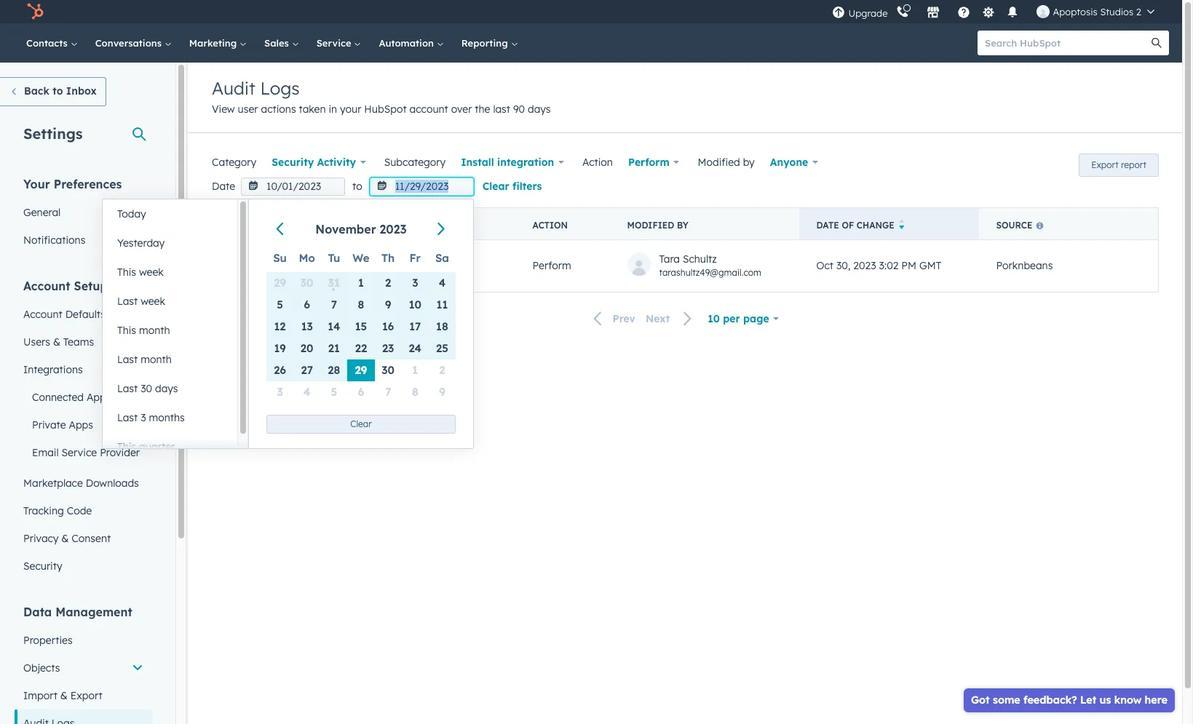 Task type: locate. For each thing, give the bounding box(es) containing it.
6 menu item up 13
[[294, 294, 321, 316]]

1 vertical spatial 1 menu item
[[402, 360, 429, 382]]

0 horizontal spatial perform
[[533, 260, 571, 273]]

2 vertical spatial security
[[23, 560, 62, 573]]

quarter
[[139, 441, 175, 454]]

action down filters at top
[[533, 220, 568, 231]]

0 vertical spatial perform
[[628, 156, 670, 169]]

& right 'import'
[[60, 690, 68, 703]]

days
[[528, 103, 551, 116], [155, 382, 178, 395]]

0 vertical spatial 7
[[331, 298, 337, 312]]

export inside button
[[1092, 159, 1119, 170]]

marketing
[[189, 37, 240, 49]]

0 horizontal spatial export
[[70, 690, 102, 703]]

8
[[358, 298, 364, 312], [412, 385, 419, 399]]

security inside 'account setup' element
[[23, 560, 62, 573]]

0 vertical spatial this
[[117, 266, 136, 279]]

4 menu item
[[429, 272, 456, 294], [294, 382, 321, 403]]

30 down 'mo'
[[301, 276, 314, 290]]

november 2023
[[316, 222, 407, 237]]

this
[[117, 266, 136, 279], [117, 324, 136, 337], [117, 441, 136, 454]]

12 menu item
[[267, 316, 294, 338]]

10 menu item
[[402, 294, 429, 316]]

1 vertical spatial apps
[[69, 419, 93, 432]]

1 down we on the left of the page
[[358, 276, 364, 290]]

8 menu item down 24 menu item
[[402, 382, 429, 403]]

month
[[139, 324, 170, 337], [141, 353, 172, 366]]

security activity down taken
[[272, 156, 356, 169]]

1 horizontal spatial service
[[317, 37, 354, 49]]

1 account from the top
[[23, 279, 70, 293]]

last up this quarter
[[117, 411, 138, 425]]

19 menu item
[[267, 338, 294, 360]]

sales link
[[256, 23, 308, 63]]

install
[[461, 156, 494, 169], [381, 260, 411, 273]]

0 vertical spatial 2023
[[380, 222, 407, 237]]

action
[[583, 156, 613, 169], [533, 220, 568, 231]]

16 menu item
[[375, 316, 402, 338]]

your preferences element
[[15, 176, 152, 254]]

account for account setup
[[23, 279, 70, 293]]

date for date of change
[[817, 220, 840, 231]]

2 down the th
[[385, 276, 391, 290]]

date inside button
[[817, 220, 840, 231]]

29 menu item down 22
[[348, 360, 375, 382]]

4 up 11
[[439, 276, 446, 290]]

29
[[274, 276, 286, 290], [355, 363, 367, 377]]

0 horizontal spatial 30
[[141, 382, 152, 395]]

30 menu item
[[294, 272, 321, 294], [375, 360, 402, 382]]

modified up 'tara'
[[627, 220, 675, 231]]

29 menu item down su
[[267, 272, 294, 294]]

2 last from the top
[[117, 353, 138, 366]]

security down actions
[[272, 156, 314, 169]]

conversations link
[[86, 23, 180, 63]]

export down 'objects' button
[[70, 690, 102, 703]]

0 vertical spatial apps
[[87, 391, 111, 404]]

1 vertical spatial security
[[230, 260, 269, 273]]

1 horizontal spatial 4 menu item
[[429, 272, 456, 294]]

1 for 1 menu item to the right
[[412, 363, 418, 377]]

9 for bottommost 9 menu item
[[439, 385, 445, 399]]

notifications button
[[1001, 0, 1026, 23]]

2 horizontal spatial 3
[[412, 276, 418, 290]]

0 horizontal spatial by
[[677, 220, 689, 231]]

1 vertical spatial 8 menu item
[[402, 382, 429, 403]]

consent
[[72, 532, 111, 545]]

1 vertical spatial 30
[[382, 363, 395, 377]]

apps up email service provider link
[[69, 419, 93, 432]]

5 menu item
[[267, 294, 294, 316], [321, 382, 348, 403]]

week up last week
[[139, 266, 164, 279]]

1 down 24 menu item
[[412, 363, 418, 377]]

your
[[23, 177, 50, 192]]

export report button
[[1079, 154, 1159, 177]]

4 for right 4 menu item
[[439, 276, 446, 290]]

0 vertical spatial 5 menu item
[[267, 294, 294, 316]]

this for this month
[[117, 324, 136, 337]]

& for teams
[[53, 336, 60, 349]]

mm/dd/yyyy text field down security activity popup button
[[241, 178, 345, 196]]

category up su
[[230, 220, 278, 231]]

& right privacy
[[61, 532, 69, 545]]

automation
[[379, 37, 437, 49]]

account
[[23, 279, 70, 293], [23, 308, 62, 321]]

settings image
[[982, 6, 996, 19]]

this down last week
[[117, 324, 136, 337]]

7 menu item
[[321, 294, 348, 316], [375, 382, 402, 403]]

integration up filters at top
[[497, 156, 554, 169]]

23 menu item
[[375, 338, 402, 360]]

1 horizontal spatial days
[[528, 103, 551, 116]]

next month image
[[433, 221, 449, 238]]

this left the quarter
[[117, 441, 136, 454]]

2023 right 30,
[[854, 260, 877, 273]]

pm
[[902, 260, 917, 273]]

1 vertical spatial 3 menu item
[[267, 382, 294, 403]]

3 up the 10 menu item
[[412, 276, 418, 290]]

9
[[385, 298, 391, 312], [439, 385, 445, 399]]

1 vertical spatial clear
[[351, 419, 372, 430]]

hubspot
[[364, 103, 407, 116]]

month up "last month"
[[139, 324, 170, 337]]

mm/dd/yyyy text field up next month icon
[[370, 178, 474, 196]]

2 horizontal spatial 2
[[1137, 6, 1142, 17]]

0 vertical spatial 29
[[274, 276, 286, 290]]

7 menu item up 14
[[321, 294, 348, 316]]

last
[[117, 295, 138, 308], [117, 353, 138, 366], [117, 382, 138, 395], [117, 411, 138, 425]]

14
[[328, 320, 340, 334]]

1 vertical spatial install
[[381, 260, 411, 273]]

1 horizontal spatial export
[[1092, 159, 1119, 170]]

& right users
[[53, 336, 60, 349]]

6 for top "6" menu item
[[304, 298, 310, 312]]

0 vertical spatial date
[[212, 180, 235, 193]]

1 vertical spatial date
[[817, 220, 840, 231]]

2 inside popup button
[[1137, 6, 1142, 17]]

1
[[358, 276, 364, 290], [412, 363, 418, 377]]

Search HubSpot search field
[[978, 31, 1156, 55]]

1 vertical spatial export
[[70, 690, 102, 703]]

5 menu item down 28 at the bottom left of the page
[[321, 382, 348, 403]]

4 last from the top
[[117, 411, 138, 425]]

8 menu item up 15
[[348, 294, 375, 316]]

1 vertical spatial to
[[353, 180, 362, 193]]

3 menu item down 26
[[267, 382, 294, 403]]

1 vertical spatial by
[[677, 220, 689, 231]]

1 vertical spatial subcategory
[[381, 220, 447, 231]]

5 down 28 menu item
[[331, 385, 337, 399]]

30 down 23 menu item
[[382, 363, 395, 377]]

install integration
[[461, 156, 554, 169], [381, 260, 467, 273]]

0 vertical spatial integration
[[497, 156, 554, 169]]

0 horizontal spatial 6 menu item
[[294, 294, 321, 316]]

apps
[[87, 391, 111, 404], [69, 419, 93, 432]]

7 up clear button
[[385, 385, 391, 399]]

29 down 22 menu item
[[355, 363, 367, 377]]

0 horizontal spatial 6
[[304, 298, 310, 312]]

audit
[[212, 77, 256, 99]]

1 horizontal spatial 29 menu item
[[348, 360, 375, 382]]

data management
[[23, 605, 132, 620]]

0 horizontal spatial 7 menu item
[[321, 294, 348, 316]]

10
[[409, 298, 422, 312], [708, 312, 720, 325]]

1 horizontal spatial 8
[[412, 385, 419, 399]]

modified by left the anyone
[[698, 156, 755, 169]]

0 horizontal spatial integration
[[414, 260, 467, 273]]

security left su
[[230, 260, 269, 273]]

to up november 2023
[[353, 180, 362, 193]]

clear filters
[[483, 180, 542, 193]]

clear button
[[267, 415, 456, 434]]

21 menu item
[[321, 338, 348, 360]]

6 menu item
[[294, 294, 321, 316], [348, 382, 375, 403]]

export
[[1092, 159, 1119, 170], [70, 690, 102, 703]]

to right back
[[53, 84, 63, 98]]

22 menu item
[[348, 338, 375, 360]]

1 horizontal spatial 2 menu item
[[429, 360, 456, 382]]

6 up clear button
[[358, 385, 364, 399]]

actions
[[261, 103, 296, 116]]

security
[[272, 156, 314, 169], [230, 260, 269, 273], [23, 560, 62, 573]]

security activity down 'previous month' icon
[[230, 260, 308, 273]]

1 menu item down 24
[[402, 360, 429, 382]]

2 down 25 menu item
[[439, 363, 445, 377]]

install integration up the 10 menu item
[[381, 260, 467, 273]]

0 horizontal spatial modified
[[627, 220, 675, 231]]

category down view
[[212, 156, 257, 169]]

last down "last month"
[[117, 382, 138, 395]]

activity down 'previous month' icon
[[272, 260, 308, 273]]

last for last 30 days
[[117, 382, 138, 395]]

30 menu item down 23
[[375, 360, 402, 382]]

7 down 31 menu item
[[331, 298, 337, 312]]

1 vertical spatial 8
[[412, 385, 419, 399]]

by
[[743, 156, 755, 169], [677, 220, 689, 231]]

0 horizontal spatial 8
[[358, 298, 364, 312]]

connected apps
[[32, 391, 111, 404]]

activity down in at the top left of page
[[317, 156, 356, 169]]

2 horizontal spatial security
[[272, 156, 314, 169]]

1 horizontal spatial by
[[743, 156, 755, 169]]

14 menu item
[[321, 316, 348, 338]]

2 menu item down 25
[[429, 360, 456, 382]]

24 menu item
[[402, 338, 429, 360]]

1 vertical spatial 30 menu item
[[375, 360, 402, 382]]

upgrade image
[[833, 6, 846, 19]]

3 menu item
[[402, 272, 429, 294], [267, 382, 294, 403]]

0 vertical spatial 6 menu item
[[294, 294, 321, 316]]

1 horizontal spatial 9 menu item
[[429, 382, 456, 403]]

notifications image
[[1007, 7, 1020, 20]]

studios
[[1101, 6, 1134, 17]]

1 horizontal spatial integration
[[497, 156, 554, 169]]

28 menu item
[[321, 360, 348, 382]]

1 vertical spatial perform
[[533, 260, 571, 273]]

properties link
[[15, 627, 152, 655]]

downloads
[[86, 477, 139, 490]]

hubspot link
[[17, 3, 55, 20]]

november
[[316, 222, 376, 237]]

date left of
[[817, 220, 840, 231]]

last down the this week
[[117, 295, 138, 308]]

action left perform popup button
[[583, 156, 613, 169]]

1 vertical spatial 1
[[412, 363, 418, 377]]

MM/DD/YYYY text field
[[241, 178, 345, 196], [370, 178, 474, 196]]

1 this from the top
[[117, 266, 136, 279]]

7 for bottom 7 menu item
[[385, 385, 391, 399]]

users & teams
[[23, 336, 94, 349]]

30 menu item down 'mo'
[[294, 272, 321, 294]]

30 down "last month"
[[141, 382, 152, 395]]

5 menu item up 12
[[267, 294, 294, 316]]

4 menu item down "27"
[[294, 382, 321, 403]]

apps up private apps link
[[87, 391, 111, 404]]

9 menu item up 16
[[375, 294, 402, 316]]

service right sales link
[[317, 37, 354, 49]]

settings link
[[980, 4, 998, 19]]

privacy & consent link
[[15, 525, 152, 553]]

anyone
[[770, 156, 809, 169]]

security activity
[[272, 156, 356, 169], [230, 260, 308, 273]]

activity
[[317, 156, 356, 169], [272, 260, 308, 273]]

6 menu item up clear button
[[348, 382, 375, 403]]

18 menu item
[[429, 316, 456, 338]]

0 vertical spatial 2
[[1137, 6, 1142, 17]]

modified right perform popup button
[[698, 156, 741, 169]]

calling icon image
[[897, 6, 910, 19]]

subcategory
[[384, 156, 446, 169], [381, 220, 447, 231]]

0 horizontal spatial 9 menu item
[[375, 294, 402, 316]]

1 menu item
[[348, 272, 375, 294], [402, 360, 429, 382]]

install right we on the left of the page
[[381, 260, 411, 273]]

2 account from the top
[[23, 308, 62, 321]]

1 horizontal spatial 10
[[708, 312, 720, 325]]

month up last 30 days
[[141, 353, 172, 366]]

9 up 16
[[385, 298, 391, 312]]

apoptosis studios 2 button
[[1029, 0, 1164, 23]]

report
[[1122, 159, 1147, 170]]

last for last month
[[117, 353, 138, 366]]

this for this week
[[117, 266, 136, 279]]

0 horizontal spatial 5 menu item
[[267, 294, 294, 316]]

9 menu item down 25 menu item
[[429, 382, 456, 403]]

last down this month
[[117, 353, 138, 366]]

2 menu item down the th
[[375, 272, 402, 294]]

3 this from the top
[[117, 441, 136, 454]]

export left report
[[1092, 159, 1119, 170]]

week for last week
[[141, 295, 165, 308]]

account for account defaults
[[23, 308, 62, 321]]

install up clear filters button
[[461, 156, 494, 169]]

subcategory up fr
[[381, 220, 447, 231]]

0 vertical spatial service
[[317, 37, 354, 49]]

install integration up clear filters button
[[461, 156, 554, 169]]

help image
[[958, 7, 971, 20]]

service down private apps link
[[62, 446, 97, 460]]

1 vertical spatial days
[[155, 382, 178, 395]]

0 horizontal spatial date
[[212, 180, 235, 193]]

29 menu item
[[267, 272, 294, 294], [348, 360, 375, 382]]

menu
[[831, 0, 1165, 23]]

su
[[273, 251, 287, 265]]

date for date
[[212, 180, 235, 193]]

1 horizontal spatial action
[[583, 156, 613, 169]]

1 vertical spatial 29 menu item
[[348, 360, 375, 382]]

0 vertical spatial modified
[[698, 156, 741, 169]]

0 vertical spatial 1
[[358, 276, 364, 290]]

0 vertical spatial to
[[53, 84, 63, 98]]

security down privacy
[[23, 560, 62, 573]]

2 vertical spatial 30
[[141, 382, 152, 395]]

1 menu item down we on the left of the page
[[348, 272, 375, 294]]

6
[[304, 298, 310, 312], [358, 385, 364, 399]]

1 horizontal spatial install
[[461, 156, 494, 169]]

1 last from the top
[[117, 295, 138, 308]]

0 horizontal spatial 30 menu item
[[294, 272, 321, 294]]

0 vertical spatial &
[[53, 336, 60, 349]]

account up account defaults
[[23, 279, 70, 293]]

2 vertical spatial 3
[[141, 411, 146, 425]]

2 vertical spatial &
[[60, 690, 68, 703]]

marketplaces image
[[927, 7, 941, 20]]

3 last from the top
[[117, 382, 138, 395]]

date up today button on the left top of page
[[212, 180, 235, 193]]

clear for clear
[[351, 419, 372, 430]]

previous month image
[[273, 221, 289, 238]]

by left the anyone
[[743, 156, 755, 169]]

& for consent
[[61, 532, 69, 545]]

29 for left 29 menu item
[[274, 276, 286, 290]]

& inside data management element
[[60, 690, 68, 703]]

last month button
[[103, 345, 237, 374]]

users
[[23, 336, 50, 349]]

4 down 27 menu item
[[304, 385, 311, 399]]

days inside button
[[155, 382, 178, 395]]

0 horizontal spatial modified by
[[627, 220, 689, 231]]

1 horizontal spatial 7
[[385, 385, 391, 399]]

9 menu item
[[375, 294, 402, 316], [429, 382, 456, 403]]

0 horizontal spatial 3 menu item
[[267, 382, 294, 403]]

perform inside popup button
[[628, 156, 670, 169]]

0 vertical spatial account
[[23, 279, 70, 293]]

this down yesterday at the left
[[117, 266, 136, 279]]

25 menu item
[[429, 338, 456, 360]]

today
[[117, 208, 146, 221]]

0 vertical spatial 1 menu item
[[348, 272, 375, 294]]

5
[[277, 298, 283, 312], [331, 385, 337, 399]]

month for last month
[[141, 353, 172, 366]]

by up 'tara'
[[677, 220, 689, 231]]

1 vertical spatial 4
[[304, 385, 311, 399]]

4 menu item up 11
[[429, 272, 456, 294]]

account up users
[[23, 308, 62, 321]]

10 for 10
[[409, 298, 422, 312]]

last month
[[117, 353, 172, 366]]

8 menu item
[[348, 294, 375, 316], [402, 382, 429, 403]]

1 horizontal spatial 1
[[412, 363, 418, 377]]

clear
[[483, 180, 510, 193], [351, 419, 372, 430]]

0 horizontal spatial days
[[155, 382, 178, 395]]

3 down 26 'menu item'
[[277, 385, 283, 399]]

31
[[328, 276, 340, 290]]

1 vertical spatial 2 menu item
[[429, 360, 456, 382]]

1 vertical spatial modified by
[[627, 220, 689, 231]]

category
[[212, 156, 257, 169], [230, 220, 278, 231]]

2 this from the top
[[117, 324, 136, 337]]

8 down 24 menu item
[[412, 385, 419, 399]]

last for last 3 months
[[117, 411, 138, 425]]

10 left per
[[708, 312, 720, 325]]

private apps
[[32, 419, 93, 432]]

0 horizontal spatial 1 menu item
[[348, 272, 375, 294]]

1 horizontal spatial 3
[[277, 385, 283, 399]]

0 horizontal spatial 8 menu item
[[348, 294, 375, 316]]

properties
[[23, 634, 73, 647]]

10 for 10 per page
[[708, 312, 720, 325]]

30 inside button
[[141, 382, 152, 395]]

8 up 15
[[358, 298, 364, 312]]

10 up the 17
[[409, 298, 422, 312]]

7 menu item up clear button
[[375, 382, 402, 403]]

subcategory down account
[[384, 156, 446, 169]]

1 vertical spatial account
[[23, 308, 62, 321]]

this month
[[117, 324, 170, 337]]

your
[[340, 103, 362, 116]]

pagination navigation
[[585, 309, 701, 329]]

general link
[[15, 199, 152, 226]]

days right the "90" at top left
[[528, 103, 551, 116]]

10 inside '10 per page' popup button
[[708, 312, 720, 325]]

7
[[331, 298, 337, 312], [385, 385, 391, 399]]

change
[[857, 220, 895, 231]]

0 horizontal spatial 2023
[[380, 222, 407, 237]]

to
[[53, 84, 63, 98], [353, 180, 362, 193]]

29 down su
[[274, 276, 286, 290]]

integration inside popup button
[[497, 156, 554, 169]]

6 up 13
[[304, 298, 310, 312]]

2 menu item
[[375, 272, 402, 294], [429, 360, 456, 382]]

9 down 25 menu item
[[439, 385, 445, 399]]

teams
[[63, 336, 94, 349]]

over
[[451, 103, 472, 116]]

last 3 months button
[[103, 403, 237, 433]]

16
[[382, 320, 394, 334]]

users & teams link
[[15, 328, 152, 356]]

week up this month
[[141, 295, 165, 308]]

install integration inside popup button
[[461, 156, 554, 169]]

tracking code
[[23, 505, 92, 518]]

perform button
[[619, 148, 689, 177]]

5 up 12
[[277, 298, 283, 312]]

this quarter button
[[103, 433, 237, 462]]

last 30 days button
[[103, 374, 237, 403]]

connected apps link
[[15, 384, 152, 411]]

0 vertical spatial 9
[[385, 298, 391, 312]]

10 inside the 10 menu item
[[409, 298, 422, 312]]

0 vertical spatial security
[[272, 156, 314, 169]]

days up months
[[155, 382, 178, 395]]

week for this week
[[139, 266, 164, 279]]

email service provider
[[32, 446, 140, 460]]



Task type: vqa. For each thing, say whether or not it's contained in the screenshot.


Task type: describe. For each thing, give the bounding box(es) containing it.
1 vertical spatial security activity
[[230, 260, 308, 273]]

29 for the bottom 29 menu item
[[355, 363, 367, 377]]

20
[[301, 342, 314, 355]]

25
[[436, 342, 449, 355]]

17 menu item
[[402, 316, 429, 338]]

we
[[353, 251, 370, 265]]

marketplace downloads link
[[15, 470, 152, 497]]

this for this quarter
[[117, 441, 136, 454]]

apoptosis
[[1053, 6, 1098, 17]]

0 horizontal spatial 2
[[385, 276, 391, 290]]

1 vertical spatial 3
[[277, 385, 283, 399]]

logs
[[260, 77, 300, 99]]

1 horizontal spatial 1 menu item
[[402, 360, 429, 382]]

settings
[[23, 125, 83, 143]]

& for export
[[60, 690, 68, 703]]

import & export
[[23, 690, 102, 703]]

descending sort. press to sort ascending. image
[[899, 219, 905, 229]]

sa
[[435, 251, 449, 265]]

privacy & consent
[[23, 532, 111, 545]]

3 inside button
[[141, 411, 146, 425]]

1 horizontal spatial 8 menu item
[[402, 382, 429, 403]]

install integration button
[[452, 148, 574, 177]]

clear for clear filters
[[483, 180, 510, 193]]

this week
[[117, 266, 164, 279]]

th
[[382, 251, 395, 265]]

1 horizontal spatial to
[[353, 180, 362, 193]]

1 horizontal spatial 5 menu item
[[321, 382, 348, 403]]

1 vertical spatial install integration
[[381, 260, 467, 273]]

filters
[[513, 180, 542, 193]]

of
[[842, 220, 854, 231]]

1 vertical spatial modified
[[627, 220, 675, 231]]

connected
[[32, 391, 84, 404]]

1 horizontal spatial 6 menu item
[[348, 382, 375, 403]]

last week button
[[103, 287, 237, 316]]

0 vertical spatial action
[[583, 156, 613, 169]]

help button
[[952, 0, 977, 23]]

0 horizontal spatial 29 menu item
[[267, 272, 294, 294]]

per
[[723, 312, 740, 325]]

search image
[[1152, 38, 1162, 48]]

yesterday
[[117, 237, 165, 250]]

calling icon button
[[891, 2, 916, 21]]

objects
[[23, 662, 60, 675]]

9 for the leftmost 9 menu item
[[385, 298, 391, 312]]

0 horizontal spatial 5
[[277, 298, 283, 312]]

marketing link
[[180, 23, 256, 63]]

27 menu item
[[294, 360, 321, 382]]

0 horizontal spatial 2 menu item
[[375, 272, 402, 294]]

import & export link
[[15, 682, 152, 710]]

back
[[24, 84, 49, 98]]

date of change button
[[799, 208, 979, 240]]

marketplace downloads
[[23, 477, 139, 490]]

26 menu item
[[267, 360, 294, 382]]

1 for the top 1 menu item
[[358, 276, 364, 290]]

account defaults
[[23, 308, 106, 321]]

tara schultz image
[[1037, 5, 1050, 18]]

month for this month
[[139, 324, 170, 337]]

last
[[493, 103, 511, 116]]

preferences
[[54, 177, 122, 192]]

gmt
[[920, 260, 942, 273]]

1 mm/dd/yyyy text field from the left
[[241, 178, 345, 196]]

upgrade
[[849, 7, 888, 19]]

31 menu item
[[321, 272, 348, 294]]

prev
[[613, 312, 636, 326]]

30 for 30 menu item to the right
[[382, 363, 395, 377]]

30 for 30 menu item to the top
[[301, 276, 314, 290]]

this week button
[[103, 258, 237, 287]]

0 vertical spatial 3
[[412, 276, 418, 290]]

19
[[274, 342, 286, 355]]

28
[[328, 363, 340, 377]]

back to inbox
[[24, 84, 97, 98]]

1 vertical spatial 5
[[331, 385, 337, 399]]

last 30 days
[[117, 382, 178, 395]]

15 menu item
[[348, 316, 375, 338]]

0 vertical spatial 3 menu item
[[402, 272, 429, 294]]

tracking
[[23, 505, 64, 518]]

the
[[475, 103, 490, 116]]

clear filters button
[[483, 178, 542, 195]]

last week
[[117, 295, 165, 308]]

export report
[[1092, 159, 1147, 170]]

search button
[[1145, 31, 1170, 55]]

service link
[[308, 23, 370, 63]]

mo
[[299, 251, 315, 265]]

anyone button
[[761, 148, 828, 177]]

security link
[[15, 553, 152, 580]]

months
[[149, 411, 185, 425]]

15
[[355, 320, 367, 334]]

0 vertical spatial 8
[[358, 298, 364, 312]]

22
[[355, 342, 367, 355]]

1 vertical spatial 2023
[[854, 260, 877, 273]]

1 horizontal spatial security
[[230, 260, 269, 273]]

0 vertical spatial 7 menu item
[[321, 294, 348, 316]]

4 for left 4 menu item
[[304, 385, 311, 399]]

view
[[212, 103, 235, 116]]

1 horizontal spatial modified by
[[698, 156, 755, 169]]

integrations
[[23, 363, 83, 377]]

11 menu item
[[429, 294, 456, 316]]

private apps link
[[15, 411, 152, 439]]

last 3 months
[[117, 411, 185, 425]]

provider
[[100, 446, 140, 460]]

1 horizontal spatial 30 menu item
[[375, 360, 402, 382]]

service inside 'account setup' element
[[62, 446, 97, 460]]

oct
[[817, 260, 834, 273]]

0 vertical spatial subcategory
[[384, 156, 446, 169]]

1 vertical spatial 7 menu item
[[375, 382, 402, 403]]

install inside install integration popup button
[[461, 156, 494, 169]]

0 vertical spatial 8 menu item
[[348, 294, 375, 316]]

6 for right "6" menu item
[[358, 385, 364, 399]]

activity inside popup button
[[317, 156, 356, 169]]

menu containing apoptosis studios 2
[[831, 0, 1165, 23]]

data management element
[[15, 604, 152, 725]]

security inside popup button
[[272, 156, 314, 169]]

2 mm/dd/yyyy text field from the left
[[370, 178, 474, 196]]

category for subcategory
[[212, 156, 257, 169]]

porknbeans
[[997, 260, 1053, 273]]

reporting
[[462, 37, 511, 49]]

0 horizontal spatial activity
[[272, 260, 308, 273]]

security activity button
[[262, 148, 376, 177]]

marketplace
[[23, 477, 83, 490]]

2 vertical spatial 2
[[439, 363, 445, 377]]

category for security activity
[[230, 220, 278, 231]]

0 vertical spatial by
[[743, 156, 755, 169]]

objects button
[[15, 655, 152, 682]]

tara
[[659, 253, 680, 266]]

0 vertical spatial 30 menu item
[[294, 272, 321, 294]]

1 vertical spatial integration
[[414, 260, 467, 273]]

prev button
[[585, 310, 641, 329]]

23
[[382, 342, 394, 355]]

20 menu item
[[294, 338, 321, 360]]

email service provider link
[[15, 439, 152, 467]]

contacts link
[[17, 23, 86, 63]]

oct 30, 2023 3:02 pm gmt
[[817, 260, 942, 273]]

7 for top 7 menu item
[[331, 298, 337, 312]]

reporting link
[[453, 23, 527, 63]]

account setup element
[[15, 278, 152, 580]]

export inside data management element
[[70, 690, 102, 703]]

privacy
[[23, 532, 59, 545]]

apps for private apps
[[69, 419, 93, 432]]

management
[[55, 605, 132, 620]]

last for last week
[[117, 295, 138, 308]]

0 horizontal spatial action
[[533, 220, 568, 231]]

security activity inside popup button
[[272, 156, 356, 169]]

1 vertical spatial 9 menu item
[[429, 382, 456, 403]]

apps for connected apps
[[87, 391, 111, 404]]

13 menu item
[[294, 316, 321, 338]]

0 horizontal spatial to
[[53, 84, 63, 98]]

taken
[[299, 103, 326, 116]]

setup
[[74, 279, 108, 293]]

0 horizontal spatial install
[[381, 260, 411, 273]]

notifications link
[[15, 226, 152, 254]]

11
[[437, 298, 448, 312]]

today button
[[103, 200, 237, 229]]

0 horizontal spatial 4 menu item
[[294, 382, 321, 403]]

tracking code link
[[15, 497, 152, 525]]

30,
[[837, 260, 851, 273]]

13
[[301, 320, 313, 334]]

descending sort. press to sort ascending. element
[[899, 219, 905, 231]]

days inside "audit logs view user actions taken in your hubspot account over the last 90 days"
[[528, 103, 551, 116]]

hubspot image
[[26, 3, 44, 20]]



